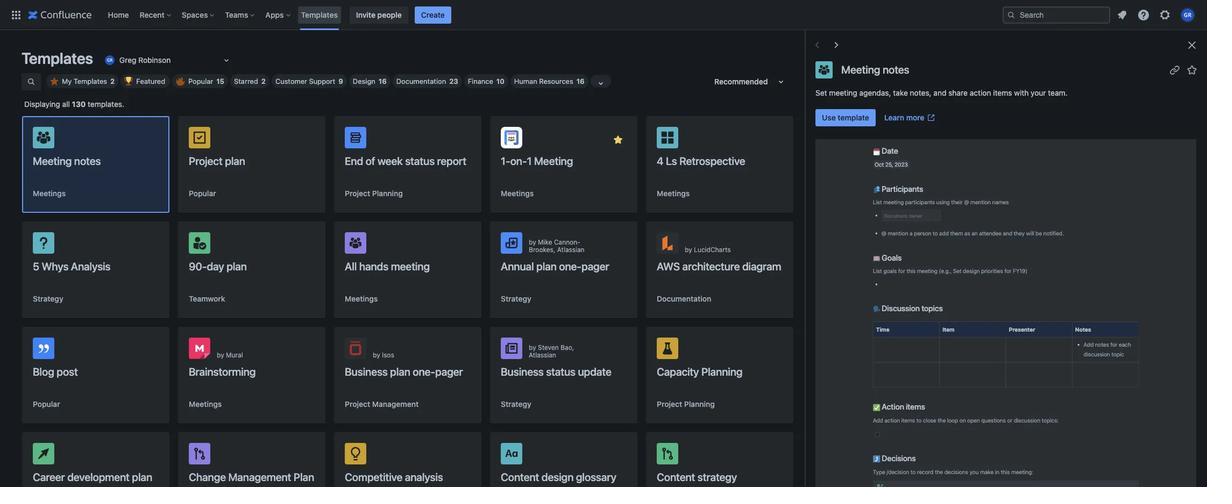Task type: describe. For each thing, give the bounding box(es) containing it.
15
[[217, 77, 224, 86]]

1 2 from the left
[[110, 77, 115, 86]]

greg robinson
[[119, 55, 171, 64]]

home
[[108, 10, 129, 19]]

resources
[[539, 77, 574, 86]]

human resources 16
[[514, 77, 585, 86]]

project for capacity planning
[[657, 400, 682, 409]]

finance 10
[[468, 77, 505, 86]]

finance
[[468, 77, 493, 86]]

meetings button for all
[[345, 294, 378, 305]]

atlassian inside by mike cannon- brookes, atlassian
[[557, 246, 585, 254]]

project planning button for planning
[[657, 399, 715, 410]]

1 vertical spatial notes
[[74, 155, 101, 167]]

strategy button for business
[[501, 399, 532, 410]]

by for brainstorming
[[217, 351, 224, 359]]

lucidcharts
[[694, 246, 731, 254]]

open image
[[220, 54, 233, 67]]

Search field
[[1003, 6, 1111, 23]]

meetings for all
[[345, 294, 378, 304]]

day
[[207, 260, 224, 273]]

recommended button
[[708, 73, 794, 90]]

atlassian inside by steven bao, atlassian
[[529, 351, 556, 359]]

robinson
[[138, 55, 171, 64]]

recent
[[140, 10, 165, 19]]

your
[[1031, 88, 1047, 97]]

open search bar image
[[27, 77, 36, 86]]

end
[[345, 155, 363, 167]]

0 horizontal spatial meeting notes
[[33, 155, 101, 167]]

starred 2
[[234, 77, 266, 86]]

annual plan one-pager
[[501, 260, 609, 273]]

learn
[[885, 113, 905, 122]]

2 16 from the left
[[577, 77, 585, 86]]

documentation for documentation 23
[[397, 77, 446, 86]]

0 horizontal spatial status
[[405, 155, 435, 167]]

strategy for annual
[[501, 294, 532, 304]]

1 vertical spatial meeting
[[391, 260, 430, 273]]

week
[[378, 155, 403, 167]]

star meeting notes image
[[1186, 63, 1199, 76]]

unstar 1-on-1 meeting image
[[612, 133, 625, 146]]

architecture
[[683, 260, 740, 273]]

take
[[894, 88, 908, 97]]

0 vertical spatial notes
[[883, 63, 910, 76]]

ls
[[666, 155, 677, 167]]

teams
[[225, 10, 248, 19]]

business status update
[[501, 366, 612, 378]]

annual
[[501, 260, 534, 273]]

analysis
[[71, 260, 111, 273]]

steven
[[538, 344, 559, 352]]

analysis
[[405, 471, 443, 484]]

strategy for business
[[501, 400, 532, 409]]

templates link
[[298, 6, 341, 23]]

learn more
[[885, 113, 925, 122]]

by steven bao, atlassian
[[529, 344, 574, 359]]

spaces
[[182, 10, 208, 19]]

post
[[57, 366, 78, 378]]

1 horizontal spatial meeting notes
[[842, 63, 910, 76]]

plan for business plan one-pager
[[390, 366, 411, 378]]

business for business status update
[[501, 366, 544, 378]]

teamwork
[[189, 294, 225, 304]]

1-on-1 meeting
[[501, 155, 573, 167]]

competitive
[[345, 471, 403, 484]]

plan for project plan
[[225, 155, 245, 167]]

invite people
[[356, 10, 402, 19]]

change management plan button
[[178, 433, 326, 488]]

help icon image
[[1138, 8, 1151, 21]]

popular button for project
[[189, 188, 216, 199]]

Document owner field
[[883, 211, 941, 221]]

agendas,
[[860, 88, 892, 97]]

mural
[[226, 351, 243, 359]]

competitive analysis button
[[334, 433, 482, 488]]

content design glossary
[[501, 471, 617, 484]]

pager for business plan one-pager
[[435, 366, 463, 378]]

project for end of week status report
[[345, 189, 370, 198]]

previous template image
[[811, 39, 824, 52]]

invite people button
[[350, 6, 408, 23]]

90-
[[189, 260, 207, 273]]

use template
[[822, 113, 870, 122]]

by for business plan one-pager
[[373, 351, 380, 359]]

9
[[339, 77, 343, 86]]

1 vertical spatial status
[[546, 366, 576, 378]]

10
[[497, 77, 505, 86]]

content strategy button
[[646, 433, 794, 488]]

project planning button for of
[[345, 188, 403, 199]]

by mural
[[217, 351, 243, 359]]

project for business plan one-pager
[[345, 400, 370, 409]]

by lucidcharts
[[685, 246, 731, 254]]

banner containing home
[[0, 0, 1208, 30]]

aws architecture diagram
[[657, 260, 782, 273]]

documentation button
[[657, 294, 712, 305]]

4 ls retrospective
[[657, 155, 746, 167]]

1 16 from the left
[[379, 77, 387, 86]]

change management plan
[[189, 471, 314, 484]]

more categories image
[[594, 77, 607, 90]]

displaying all 130 templates.
[[24, 100, 124, 109]]

brookes,
[[529, 246, 556, 254]]

planning for planning
[[684, 400, 715, 409]]

all hands meeting
[[345, 260, 430, 273]]

teamwork button
[[189, 294, 225, 305]]

project management
[[345, 400, 419, 409]]

design
[[542, 471, 574, 484]]

action
[[970, 88, 992, 97]]

human
[[514, 77, 537, 86]]

cannon-
[[554, 238, 581, 246]]

spaces button
[[179, 6, 219, 23]]

apps
[[266, 10, 284, 19]]

documentation 23
[[397, 77, 458, 86]]

glossary
[[576, 471, 617, 484]]

one- for business
[[413, 366, 435, 378]]

plan inside button
[[132, 471, 152, 484]]

strategy button for annual
[[501, 294, 532, 305]]

documentation for documentation
[[657, 294, 712, 304]]

recent button
[[136, 6, 175, 23]]

meetings button for 4
[[657, 188, 690, 199]]

by for aws architecture diagram
[[685, 246, 692, 254]]



Task type: locate. For each thing, give the bounding box(es) containing it.
management for change
[[228, 471, 291, 484]]

0 vertical spatial templates
[[301, 10, 338, 19]]

all
[[345, 260, 357, 273]]

status down by steven bao, atlassian
[[546, 366, 576, 378]]

0 horizontal spatial pager
[[435, 366, 463, 378]]

23
[[449, 77, 458, 86]]

None text field
[[103, 55, 105, 66]]

notification icon image
[[1116, 8, 1129, 21]]

meetings for meeting
[[33, 189, 66, 198]]

pager
[[582, 260, 609, 273], [435, 366, 463, 378]]

1 horizontal spatial documentation
[[657, 294, 712, 304]]

2 vertical spatial popular
[[33, 400, 60, 409]]

0 vertical spatial project planning
[[345, 189, 403, 198]]

1 horizontal spatial notes
[[883, 63, 910, 76]]

by inside by steven bao, atlassian
[[529, 344, 536, 352]]

greg
[[119, 55, 136, 64]]

project planning button
[[345, 188, 403, 199], [657, 399, 715, 410]]

project planning for planning
[[657, 400, 715, 409]]

1 horizontal spatial content
[[657, 471, 695, 484]]

1 horizontal spatial pager
[[582, 260, 609, 273]]

use
[[822, 113, 836, 122]]

strategy for 5
[[33, 294, 63, 304]]

strategy
[[698, 471, 737, 484]]

16 left more categories icon
[[577, 77, 585, 86]]

business down "steven"
[[501, 366, 544, 378]]

aws
[[657, 260, 680, 273]]

popular button for blog
[[33, 399, 60, 410]]

one-
[[559, 260, 582, 273], [413, 366, 435, 378]]

content left design
[[501, 471, 539, 484]]

project planning for of
[[345, 189, 403, 198]]

1 vertical spatial popular button
[[33, 399, 60, 410]]

design
[[353, 77, 376, 86]]

1 horizontal spatial status
[[546, 366, 576, 378]]

by
[[529, 238, 536, 246], [685, 246, 692, 254], [529, 344, 536, 352], [217, 351, 224, 359], [373, 351, 380, 359]]

bao,
[[561, 344, 574, 352]]

displaying
[[24, 100, 60, 109]]

1 horizontal spatial 2
[[261, 77, 266, 86]]

strategy
[[33, 294, 63, 304], [501, 294, 532, 304], [501, 400, 532, 409]]

1 horizontal spatial one-
[[559, 260, 582, 273]]

0 vertical spatial management
[[372, 400, 419, 409]]

one- for annual
[[559, 260, 582, 273]]

business
[[345, 366, 388, 378], [501, 366, 544, 378]]

strategy button down business status update
[[501, 399, 532, 410]]

atlassian up business status update
[[529, 351, 556, 359]]

0 vertical spatial popular button
[[189, 188, 216, 199]]

0 horizontal spatial 16
[[379, 77, 387, 86]]

project planning button down of
[[345, 188, 403, 199]]

meetings button for 1-
[[501, 188, 534, 199]]

management for project
[[372, 400, 419, 409]]

2 content from the left
[[657, 471, 695, 484]]

plan
[[225, 155, 245, 167], [227, 260, 247, 273], [537, 260, 557, 273], [390, 366, 411, 378], [132, 471, 152, 484]]

1 vertical spatial one-
[[413, 366, 435, 378]]

by for annual plan one-pager
[[529, 238, 536, 246]]

0 vertical spatial atlassian
[[557, 246, 585, 254]]

1 vertical spatial planning
[[702, 366, 743, 378]]

0 horizontal spatial documentation
[[397, 77, 446, 86]]

meetings for 1-
[[501, 189, 534, 198]]

documentation left 23
[[397, 77, 446, 86]]

meeting right set
[[830, 88, 858, 97]]

meeting
[[842, 63, 881, 76], [33, 155, 72, 167], [534, 155, 573, 167]]

0 vertical spatial one-
[[559, 260, 582, 273]]

next template image
[[830, 39, 843, 52]]

by mike cannon- brookes, atlassian
[[529, 238, 585, 254]]

capacity
[[657, 366, 699, 378]]

apps button
[[262, 6, 295, 23]]

popular for project plan
[[189, 189, 216, 198]]

strategy button down "annual"
[[501, 294, 532, 305]]

0 horizontal spatial popular button
[[33, 399, 60, 410]]

content left strategy
[[657, 471, 695, 484]]

by isos
[[373, 351, 394, 359]]

strategy down business status update
[[501, 400, 532, 409]]

1 vertical spatial project planning
[[657, 400, 715, 409]]

by left mural
[[217, 351, 224, 359]]

banner
[[0, 0, 1208, 30]]

0 vertical spatial project planning button
[[345, 188, 403, 199]]

2 horizontal spatial meeting
[[842, 63, 881, 76]]

my templates
[[62, 77, 107, 86]]

meeting
[[830, 88, 858, 97], [391, 260, 430, 273]]

pager for annual plan one-pager
[[582, 260, 609, 273]]

content for content strategy
[[657, 471, 695, 484]]

0 horizontal spatial meeting
[[391, 260, 430, 273]]

learn more link
[[878, 109, 942, 126]]

1 business from the left
[[345, 366, 388, 378]]

business for business plan one-pager
[[345, 366, 388, 378]]

on-
[[511, 155, 527, 167]]

2 right starred
[[261, 77, 266, 86]]

meetings for 4
[[657, 189, 690, 198]]

0 vertical spatial pager
[[582, 260, 609, 273]]

create link
[[415, 6, 451, 23]]

0 vertical spatial status
[[405, 155, 435, 167]]

content design glossary button
[[490, 433, 638, 488]]

2 up templates.
[[110, 77, 115, 86]]

1 content from the left
[[501, 471, 539, 484]]

competitive analysis
[[345, 471, 443, 484]]

templates right apps popup button
[[301, 10, 338, 19]]

1 horizontal spatial atlassian
[[557, 246, 585, 254]]

strategy button for 5
[[33, 294, 63, 305]]

featured button
[[121, 74, 170, 88]]

2 vertical spatial planning
[[684, 400, 715, 409]]

recommended
[[715, 77, 768, 86]]

1 horizontal spatial management
[[372, 400, 419, 409]]

capacity planning
[[657, 366, 743, 378]]

project inside project management button
[[345, 400, 370, 409]]

strategy button down whys
[[33, 294, 63, 305]]

project planning down capacity
[[657, 400, 715, 409]]

templates up my
[[22, 49, 93, 67]]

1 vertical spatial pager
[[435, 366, 463, 378]]

0 horizontal spatial 2
[[110, 77, 115, 86]]

template
[[838, 113, 870, 122]]

team.
[[1049, 88, 1068, 97]]

0 horizontal spatial business
[[345, 366, 388, 378]]

5 whys analysis
[[33, 260, 111, 273]]

1 vertical spatial popular
[[189, 189, 216, 198]]

templates.
[[88, 100, 124, 109]]

customer support 9
[[276, 77, 343, 86]]

brainstorming
[[189, 366, 256, 378]]

project planning down of
[[345, 189, 403, 198]]

documentation
[[397, 77, 446, 86], [657, 294, 712, 304]]

popular button down project plan
[[189, 188, 216, 199]]

appswitcher icon image
[[10, 8, 23, 21]]

1 horizontal spatial project planning button
[[657, 399, 715, 410]]

by left lucidcharts
[[685, 246, 692, 254]]

project
[[189, 155, 223, 167], [345, 189, 370, 198], [345, 400, 370, 409], [657, 400, 682, 409]]

0 horizontal spatial atlassian
[[529, 351, 556, 359]]

0 horizontal spatial one-
[[413, 366, 435, 378]]

popular
[[188, 77, 213, 86], [189, 189, 216, 198], [33, 400, 60, 409]]

1 horizontal spatial 16
[[577, 77, 585, 86]]

global element
[[6, 0, 1001, 30]]

0 vertical spatial popular
[[188, 77, 213, 86]]

strategy button
[[33, 294, 63, 305], [501, 294, 532, 305], [501, 399, 532, 410]]

0 vertical spatial planning
[[372, 189, 403, 198]]

all
[[62, 100, 70, 109]]

0 vertical spatial meeting notes
[[842, 63, 910, 76]]

by left 'mike'
[[529, 238, 536, 246]]

popular left "15"
[[188, 77, 213, 86]]

isos
[[382, 351, 394, 359]]

0 horizontal spatial project planning button
[[345, 188, 403, 199]]

notes,
[[910, 88, 932, 97]]

featured
[[136, 77, 165, 86]]

planning down capacity planning
[[684, 400, 715, 409]]

content for content design glossary
[[501, 471, 539, 484]]

1 horizontal spatial meeting
[[534, 155, 573, 167]]

0 horizontal spatial content
[[501, 471, 539, 484]]

management left 'plan' in the left bottom of the page
[[228, 471, 291, 484]]

whys
[[42, 260, 69, 273]]

plan
[[294, 471, 314, 484]]

planning for of
[[372, 189, 403, 198]]

0 horizontal spatial project planning
[[345, 189, 403, 198]]

0 vertical spatial documentation
[[397, 77, 446, 86]]

mike
[[538, 238, 552, 246]]

1 vertical spatial management
[[228, 471, 291, 484]]

project planning button down capacity
[[657, 399, 715, 410]]

items
[[994, 88, 1013, 97]]

search image
[[1007, 10, 1016, 19]]

1 vertical spatial meeting notes
[[33, 155, 101, 167]]

career development plan
[[33, 471, 152, 484]]

documentation down aws
[[657, 294, 712, 304]]

management down business plan one-pager
[[372, 400, 419, 409]]

customer
[[276, 77, 307, 86]]

by for business status update
[[529, 344, 536, 352]]

1 horizontal spatial meeting
[[830, 88, 858, 97]]

meetings button for meeting
[[33, 188, 66, 199]]

starred
[[234, 77, 258, 86]]

1-
[[501, 155, 511, 167]]

popular button down "blog"
[[33, 399, 60, 410]]

invite
[[356, 10, 376, 19]]

1 horizontal spatial popular button
[[189, 188, 216, 199]]

of
[[366, 155, 375, 167]]

management
[[372, 400, 419, 409], [228, 471, 291, 484]]

meeting notes
[[842, 63, 910, 76], [33, 155, 101, 167]]

content
[[501, 471, 539, 484], [657, 471, 695, 484]]

popular for blog post
[[33, 400, 60, 409]]

teams button
[[222, 6, 259, 23]]

plan for annual plan one-pager
[[537, 260, 557, 273]]

2 business from the left
[[501, 366, 544, 378]]

1 vertical spatial atlassian
[[529, 351, 556, 359]]

more
[[907, 113, 925, 122]]

set meeting agendas, take notes, and share action items with your team.
[[816, 88, 1068, 97]]

business down by isos
[[345, 366, 388, 378]]

hands
[[359, 260, 389, 273]]

share link image
[[1169, 63, 1182, 76]]

1 horizontal spatial project planning
[[657, 400, 715, 409]]

strategy down whys
[[33, 294, 63, 304]]

project management button
[[345, 399, 419, 410]]

1 vertical spatial project planning button
[[657, 399, 715, 410]]

0 horizontal spatial management
[[228, 471, 291, 484]]

popular down "blog"
[[33, 400, 60, 409]]

one- up project management
[[413, 366, 435, 378]]

2 vertical spatial templates
[[74, 77, 107, 86]]

settings icon image
[[1159, 8, 1172, 21]]

0 vertical spatial meeting
[[830, 88, 858, 97]]

by inside by mike cannon- brookes, atlassian
[[529, 238, 536, 246]]

with
[[1015, 88, 1029, 97]]

templates inside templates link
[[301, 10, 338, 19]]

diagram
[[743, 260, 782, 273]]

status right week
[[405, 155, 435, 167]]

16 right design
[[379, 77, 387, 86]]

0 horizontal spatial notes
[[74, 155, 101, 167]]

1 vertical spatial documentation
[[657, 294, 712, 304]]

business plan one-pager
[[345, 366, 463, 378]]

design 16
[[353, 77, 387, 86]]

1
[[527, 155, 532, 167]]

close image
[[1186, 39, 1199, 52]]

planning down week
[[372, 189, 403, 198]]

people
[[378, 10, 402, 19]]

1 vertical spatial templates
[[22, 49, 93, 67]]

meeting right hands
[[391, 260, 430, 273]]

confluence image
[[28, 8, 92, 21], [28, 8, 92, 21]]

2 2 from the left
[[261, 77, 266, 86]]

change
[[189, 471, 226, 484]]

home link
[[105, 6, 132, 23]]

status
[[405, 155, 435, 167], [546, 366, 576, 378]]

planning right capacity
[[702, 366, 743, 378]]

0 horizontal spatial meeting
[[33, 155, 72, 167]]

4
[[657, 155, 664, 167]]

blog post
[[33, 366, 78, 378]]

templates right my
[[74, 77, 107, 86]]

create
[[421, 10, 445, 19]]

content strategy
[[657, 471, 737, 484]]

popular down project plan
[[189, 189, 216, 198]]

1 horizontal spatial business
[[501, 366, 544, 378]]

atlassian up annual plan one-pager
[[557, 246, 585, 254]]

one- down "cannon-"
[[559, 260, 582, 273]]

strategy down "annual"
[[501, 294, 532, 304]]

by left isos
[[373, 351, 380, 359]]

by left "steven"
[[529, 344, 536, 352]]



Task type: vqa. For each thing, say whether or not it's contained in the screenshot.


